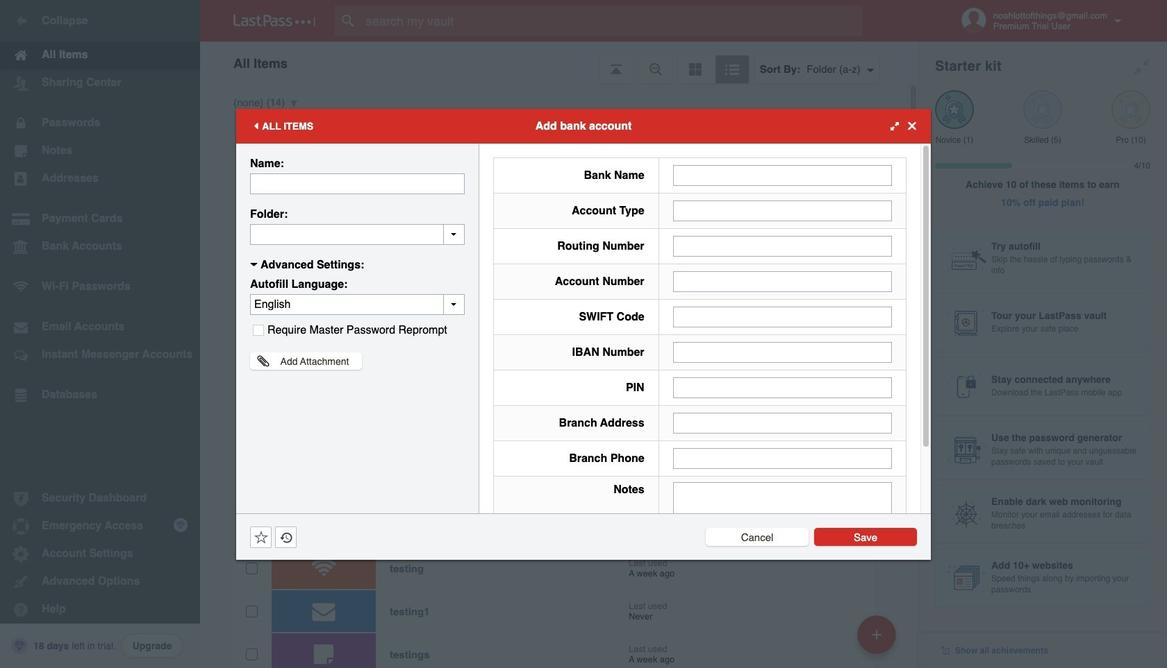Task type: describe. For each thing, give the bounding box(es) containing it.
lastpass image
[[233, 15, 315, 27]]

search my vault text field
[[335, 6, 890, 36]]



Task type: locate. For each thing, give the bounding box(es) containing it.
None text field
[[673, 200, 892, 221], [250, 224, 465, 245], [673, 236, 892, 257], [673, 307, 892, 328], [673, 413, 892, 434], [673, 448, 892, 469], [673, 200, 892, 221], [250, 224, 465, 245], [673, 236, 892, 257], [673, 307, 892, 328], [673, 413, 892, 434], [673, 448, 892, 469]]

dialog
[[236, 109, 931, 578]]

None text field
[[673, 165, 892, 186], [250, 173, 465, 194], [673, 271, 892, 292], [673, 342, 892, 363], [673, 378, 892, 398], [673, 482, 892, 569], [673, 165, 892, 186], [250, 173, 465, 194], [673, 271, 892, 292], [673, 342, 892, 363], [673, 378, 892, 398], [673, 482, 892, 569]]

new item navigation
[[852, 612, 904, 669]]

vault options navigation
[[200, 42, 918, 83]]

main navigation navigation
[[0, 0, 200, 669]]

Search search field
[[335, 6, 890, 36]]

new item image
[[872, 630, 882, 640]]



Task type: vqa. For each thing, say whether or not it's contained in the screenshot.
Search search field
yes



